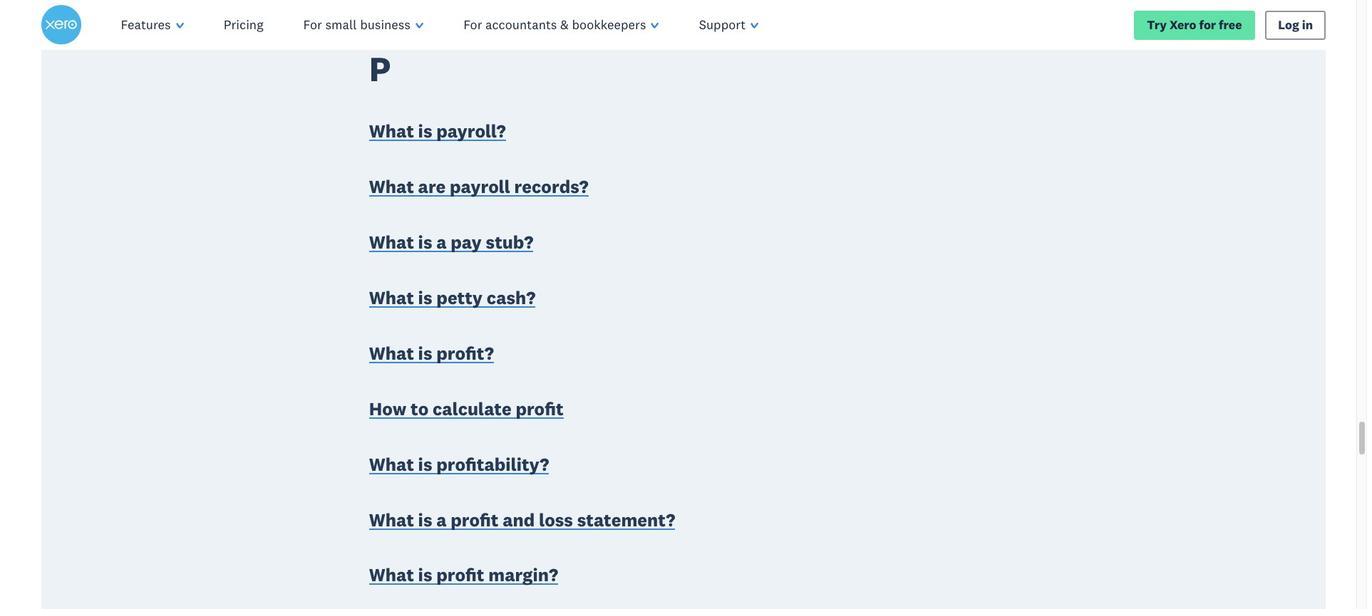 Task type: locate. For each thing, give the bounding box(es) containing it.
is
[[418, 120, 432, 143], [418, 231, 432, 254], [418, 287, 432, 309], [418, 342, 432, 365], [418, 453, 432, 476], [418, 509, 432, 531], [418, 564, 432, 587]]

for left 'small'
[[303, 16, 322, 33]]

what inside what is profit? link
[[369, 342, 414, 365]]

for
[[303, 16, 322, 33], [463, 16, 482, 33]]

is for what is a pay stub?
[[418, 231, 432, 254]]

what inside what is profitability? link
[[369, 453, 414, 476]]

1 a from the top
[[436, 231, 447, 254]]

profit
[[516, 398, 564, 420], [451, 509, 499, 531], [436, 564, 484, 587]]

what for what is a pay stub?
[[369, 231, 414, 254]]

3 is from the top
[[418, 287, 432, 309]]

try xero for free link
[[1134, 10, 1255, 40]]

what for what is profit margin?
[[369, 564, 414, 587]]

petty
[[436, 287, 483, 309]]

for left accountants
[[463, 16, 482, 33]]

a for profit
[[436, 509, 447, 531]]

0 vertical spatial profit
[[516, 398, 564, 420]]

7 is from the top
[[418, 564, 432, 587]]

a
[[436, 231, 447, 254], [436, 509, 447, 531]]

pay
[[451, 231, 482, 254]]

log
[[1278, 17, 1299, 32]]

0 vertical spatial a
[[436, 231, 447, 254]]

business
[[360, 16, 410, 33]]

a for pay
[[436, 231, 447, 254]]

1 what from the top
[[369, 120, 414, 143]]

8 what from the top
[[369, 564, 414, 587]]

is for what is payroll?
[[418, 120, 432, 143]]

6 what from the top
[[369, 453, 414, 476]]

5 what from the top
[[369, 342, 414, 365]]

2 what from the top
[[369, 176, 414, 198]]

what is a pay stub? link
[[369, 230, 533, 257]]

are
[[418, 176, 446, 198]]

1 is from the top
[[418, 120, 432, 143]]

a down what is profitability? link
[[436, 509, 447, 531]]

xero homepage image
[[41, 5, 81, 45]]

7 what from the top
[[369, 509, 414, 531]]

how
[[369, 398, 406, 420]]

for small business
[[303, 16, 410, 33]]

records?
[[514, 176, 589, 198]]

and
[[503, 509, 535, 531]]

profit?
[[436, 342, 494, 365]]

support
[[699, 16, 746, 33]]

3 what from the top
[[369, 231, 414, 254]]

6 is from the top
[[418, 509, 432, 531]]

2 for from the left
[[463, 16, 482, 33]]

xero
[[1170, 17, 1196, 32]]

profitability?
[[436, 453, 549, 476]]

0 horizontal spatial for
[[303, 16, 322, 33]]

2 a from the top
[[436, 509, 447, 531]]

what for what is payroll?
[[369, 120, 414, 143]]

2 vertical spatial profit
[[436, 564, 484, 587]]

support button
[[679, 0, 779, 50]]

margin?
[[488, 564, 558, 587]]

2 is from the top
[[418, 231, 432, 254]]

how to calculate profit link
[[369, 397, 564, 424]]

what for what are payroll records?
[[369, 176, 414, 198]]

what
[[369, 120, 414, 143], [369, 176, 414, 198], [369, 231, 414, 254], [369, 287, 414, 309], [369, 342, 414, 365], [369, 453, 414, 476], [369, 509, 414, 531], [369, 564, 414, 587]]

what inside what are payroll records? link
[[369, 176, 414, 198]]

is for what is profitability?
[[418, 453, 432, 476]]

what is petty cash?
[[369, 287, 536, 309]]

profit left margin?
[[436, 564, 484, 587]]

accountants
[[485, 16, 557, 33]]

is inside 'link'
[[418, 564, 432, 587]]

a left pay
[[436, 231, 447, 254]]

1 for from the left
[[303, 16, 322, 33]]

profit right calculate
[[516, 398, 564, 420]]

profit left and on the bottom left of the page
[[451, 509, 499, 531]]

stub?
[[486, 231, 533, 254]]

5 is from the top
[[418, 453, 432, 476]]

what inside what is a profit and loss statement? link
[[369, 509, 414, 531]]

what inside what is payroll? link
[[369, 120, 414, 143]]

profit inside 'link'
[[436, 564, 484, 587]]

what is profitability?
[[369, 453, 549, 476]]

what inside what is profit margin? 'link'
[[369, 564, 414, 587]]

4 is from the top
[[418, 342, 432, 365]]

how to calculate profit
[[369, 398, 564, 420]]

1 vertical spatial a
[[436, 509, 447, 531]]

what is a pay stub?
[[369, 231, 533, 254]]

4 what from the top
[[369, 287, 414, 309]]

pricing
[[224, 16, 263, 33]]

what inside what is a pay stub? link
[[369, 231, 414, 254]]

what is profit?
[[369, 342, 494, 365]]

log in
[[1278, 17, 1313, 32]]

what inside what is petty cash? link
[[369, 287, 414, 309]]

&
[[560, 16, 569, 33]]

1 vertical spatial profit
[[451, 509, 499, 531]]

small
[[325, 16, 357, 33]]

1 horizontal spatial for
[[463, 16, 482, 33]]



Task type: vqa. For each thing, say whether or not it's contained in the screenshot.
the what are payroll records?
yes



Task type: describe. For each thing, give the bounding box(es) containing it.
cash?
[[487, 287, 536, 309]]

what are payroll records? link
[[369, 175, 589, 202]]

what for what is petty cash?
[[369, 287, 414, 309]]

for accountants & bookkeepers button
[[443, 0, 679, 50]]

p
[[369, 47, 390, 91]]

in
[[1302, 17, 1313, 32]]

payroll
[[450, 176, 510, 198]]

try
[[1147, 17, 1167, 32]]

payroll?
[[436, 120, 506, 143]]

what is a profit and loss statement?
[[369, 509, 675, 531]]

what is profit margin? link
[[369, 563, 558, 590]]

profit for calculate
[[516, 398, 564, 420]]

is for what is profit?
[[418, 342, 432, 365]]

what for what is profitability?
[[369, 453, 414, 476]]

profit for a
[[451, 509, 499, 531]]

statement?
[[577, 509, 675, 531]]

what are payroll records?
[[369, 176, 589, 198]]

for
[[1199, 17, 1216, 32]]

what for what is profit?
[[369, 342, 414, 365]]

to
[[411, 398, 429, 420]]

what is a profit and loss statement? link
[[369, 508, 675, 535]]

features
[[121, 16, 171, 33]]

is for what is profit margin?
[[418, 564, 432, 587]]

what is profitability? link
[[369, 452, 549, 479]]

what is payroll?
[[369, 120, 506, 143]]

free
[[1219, 17, 1242, 32]]

for accountants & bookkeepers
[[463, 16, 646, 33]]

what is profit? link
[[369, 341, 494, 368]]

is for what is a profit and loss statement?
[[418, 509, 432, 531]]

log in link
[[1265, 10, 1326, 40]]

for for for small business
[[303, 16, 322, 33]]

is for what is petty cash?
[[418, 287, 432, 309]]

calculate
[[433, 398, 511, 420]]

bookkeepers
[[572, 16, 646, 33]]

what for what is a profit and loss statement?
[[369, 509, 414, 531]]

try xero for free
[[1147, 17, 1242, 32]]

loss
[[539, 509, 573, 531]]

for small business button
[[283, 0, 443, 50]]

what is payroll? link
[[369, 119, 506, 146]]

for for for accountants & bookkeepers
[[463, 16, 482, 33]]

features button
[[101, 0, 204, 50]]

what is profit margin?
[[369, 564, 558, 587]]

pricing link
[[204, 0, 283, 50]]

what is petty cash? link
[[369, 286, 536, 313]]



